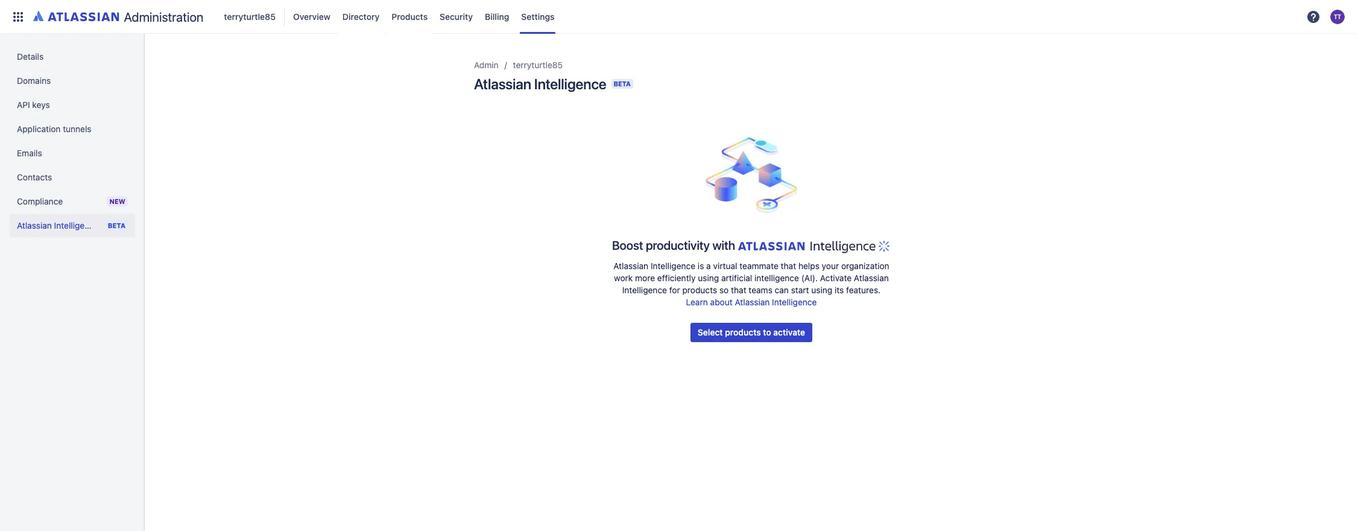 Task type: locate. For each thing, give the bounding box(es) containing it.
settings
[[522, 11, 555, 21]]

administration banner
[[0, 0, 1359, 34]]

products link
[[388, 7, 432, 26]]

using
[[698, 273, 719, 283], [812, 285, 833, 295]]

details link
[[10, 45, 135, 69]]

1 vertical spatial terryturtle85
[[513, 60, 563, 70]]

0 horizontal spatial terryturtle85
[[224, 11, 276, 21]]

your
[[822, 261, 839, 271]]

using down (ai).
[[812, 285, 833, 295]]

1 vertical spatial beta
[[108, 221, 126, 229]]

activate
[[821, 273, 852, 283]]

toggle navigation image
[[133, 48, 159, 72]]

terryturtle85 for leftmost terryturtle85 link
[[224, 11, 276, 21]]

products up learn
[[683, 285, 718, 295]]

products
[[683, 285, 718, 295], [725, 327, 761, 337]]

0 vertical spatial atlassian intelligence
[[474, 75, 607, 92]]

account image
[[1331, 9, 1346, 24]]

atlassian intelligence down compliance
[[17, 220, 99, 231]]

beta
[[614, 80, 631, 87], [108, 221, 126, 229]]

api
[[17, 100, 30, 110]]

teams
[[749, 285, 773, 295]]

1 horizontal spatial terryturtle85
[[513, 60, 563, 70]]

help icon image
[[1307, 9, 1322, 24]]

overview link
[[290, 7, 334, 26]]

0 vertical spatial products
[[683, 285, 718, 295]]

select
[[698, 327, 723, 337]]

0 horizontal spatial that
[[731, 285, 747, 295]]

1 horizontal spatial products
[[725, 327, 761, 337]]

0 horizontal spatial products
[[683, 285, 718, 295]]

activate
[[774, 327, 806, 337]]

administration
[[124, 9, 204, 24]]

0 vertical spatial using
[[698, 273, 719, 283]]

more
[[635, 273, 655, 283]]

atlassian intelligence
[[474, 75, 607, 92], [17, 220, 99, 231]]

atlassian up work
[[614, 261, 649, 271]]

products
[[392, 11, 428, 21]]

application tunnels link
[[10, 117, 135, 141]]

to
[[764, 327, 772, 337]]

start
[[792, 285, 810, 295]]

administration link
[[29, 7, 208, 26]]

virtual
[[714, 261, 738, 271]]

intelligence
[[535, 75, 607, 92], [54, 220, 99, 231], [651, 261, 696, 271], [623, 285, 667, 295], [773, 297, 817, 307]]

admin link
[[474, 58, 499, 72]]

0 horizontal spatial beta
[[108, 221, 126, 229]]

keys
[[32, 100, 50, 110]]

1 horizontal spatial that
[[781, 261, 797, 271]]

1 vertical spatial products
[[725, 327, 761, 337]]

products left to
[[725, 327, 761, 337]]

productivity
[[646, 238, 710, 252]]

atlassian image
[[33, 8, 119, 23], [33, 8, 119, 23]]

atlassian intelligence down admin link
[[474, 75, 607, 92]]

atlassian down the teams
[[735, 297, 770, 307]]

terryturtle85 link
[[220, 7, 279, 26], [513, 58, 563, 72]]

emails link
[[10, 141, 135, 165]]

teammate
[[740, 261, 779, 271]]

0 vertical spatial that
[[781, 261, 797, 271]]

that
[[781, 261, 797, 271], [731, 285, 747, 295]]

0 vertical spatial terryturtle85 link
[[220, 7, 279, 26]]

1 horizontal spatial beta
[[614, 80, 631, 87]]

0 vertical spatial terryturtle85
[[224, 11, 276, 21]]

so
[[720, 285, 729, 295]]

1 vertical spatial atlassian intelligence
[[17, 220, 99, 231]]

atlassian
[[474, 75, 532, 92], [17, 220, 52, 231], [614, 261, 649, 271], [854, 273, 889, 283], [735, 297, 770, 307]]

0 vertical spatial beta
[[614, 80, 631, 87]]

for
[[670, 285, 681, 295]]

select products to activate button
[[691, 323, 813, 342]]

settings link
[[518, 7, 558, 26]]

organization
[[842, 261, 890, 271]]

billing link
[[482, 7, 513, 26]]

boost productivity with
[[613, 238, 736, 252]]

details
[[17, 51, 44, 62]]

select products to activate
[[698, 327, 806, 337]]

learn
[[686, 297, 708, 307]]

1 horizontal spatial using
[[812, 285, 833, 295]]

features.
[[847, 285, 881, 295]]

new
[[109, 197, 126, 205]]

terryturtle85
[[224, 11, 276, 21], [513, 60, 563, 70]]

terryturtle85 inside global navigation element
[[224, 11, 276, 21]]

using down the a
[[698, 273, 719, 283]]

atlassian down organization
[[854, 273, 889, 283]]

that down artificial
[[731, 285, 747, 295]]

1 horizontal spatial terryturtle85 link
[[513, 58, 563, 72]]

boost
[[613, 238, 644, 252]]

that up intelligence
[[781, 261, 797, 271]]

1 vertical spatial using
[[812, 285, 833, 295]]



Task type: vqa. For each thing, say whether or not it's contained in the screenshot.
the rightmost "products"
yes



Task type: describe. For each thing, give the bounding box(es) containing it.
is
[[698, 261, 704, 271]]

domains link
[[10, 69, 135, 93]]

atlassian down admin link
[[474, 75, 532, 92]]

1 vertical spatial terryturtle85 link
[[513, 58, 563, 72]]

directory link
[[339, 7, 383, 26]]

admin
[[474, 60, 499, 70]]

0 horizontal spatial terryturtle85 link
[[220, 7, 279, 26]]

contacts
[[17, 172, 52, 182]]

helps
[[799, 261, 820, 271]]

with
[[713, 238, 736, 252]]

can
[[775, 285, 789, 295]]

0 horizontal spatial using
[[698, 273, 719, 283]]

its
[[835, 285, 844, 295]]

1 horizontal spatial atlassian intelligence
[[474, 75, 607, 92]]

products inside atlassian intelligence is a virtual teammate that helps your organization work more efficiently using artificial intelligence (ai). activate atlassian intelligence for products so that teams can start using its features. learn about atlassian intelligence
[[683, 285, 718, 295]]

overview
[[293, 11, 331, 21]]

intelligence
[[755, 273, 800, 283]]

learn about atlassian intelligence link
[[686, 297, 817, 307]]

a
[[707, 261, 711, 271]]

directory
[[343, 11, 380, 21]]

artificial
[[722, 273, 753, 283]]

api keys
[[17, 100, 50, 110]]

products inside button
[[725, 327, 761, 337]]

billing
[[485, 11, 510, 21]]

appswitcher icon image
[[11, 9, 25, 24]]

security link
[[436, 7, 477, 26]]

application tunnels
[[17, 124, 91, 134]]

1 vertical spatial that
[[731, 285, 747, 295]]

contacts link
[[10, 165, 135, 189]]

0 horizontal spatial atlassian intelligence
[[17, 220, 99, 231]]

(ai).
[[802, 273, 818, 283]]

about
[[711, 297, 733, 307]]

security
[[440, 11, 473, 21]]

global navigation element
[[7, 0, 1303, 33]]

tunnels
[[63, 124, 91, 134]]

emails
[[17, 148, 42, 158]]

application
[[17, 124, 61, 134]]

efficiently
[[658, 273, 696, 283]]

api keys link
[[10, 93, 135, 117]]

domains
[[17, 75, 51, 86]]

atlassian down compliance
[[17, 220, 52, 231]]

terryturtle85 for bottom terryturtle85 link
[[513, 60, 563, 70]]

work
[[614, 273, 633, 283]]

compliance
[[17, 196, 63, 206]]

atlassian intelligence is a virtual teammate that helps your organization work more efficiently using artificial intelligence (ai). activate atlassian intelligence for products so that teams can start using its features. learn about atlassian intelligence
[[614, 261, 890, 307]]



